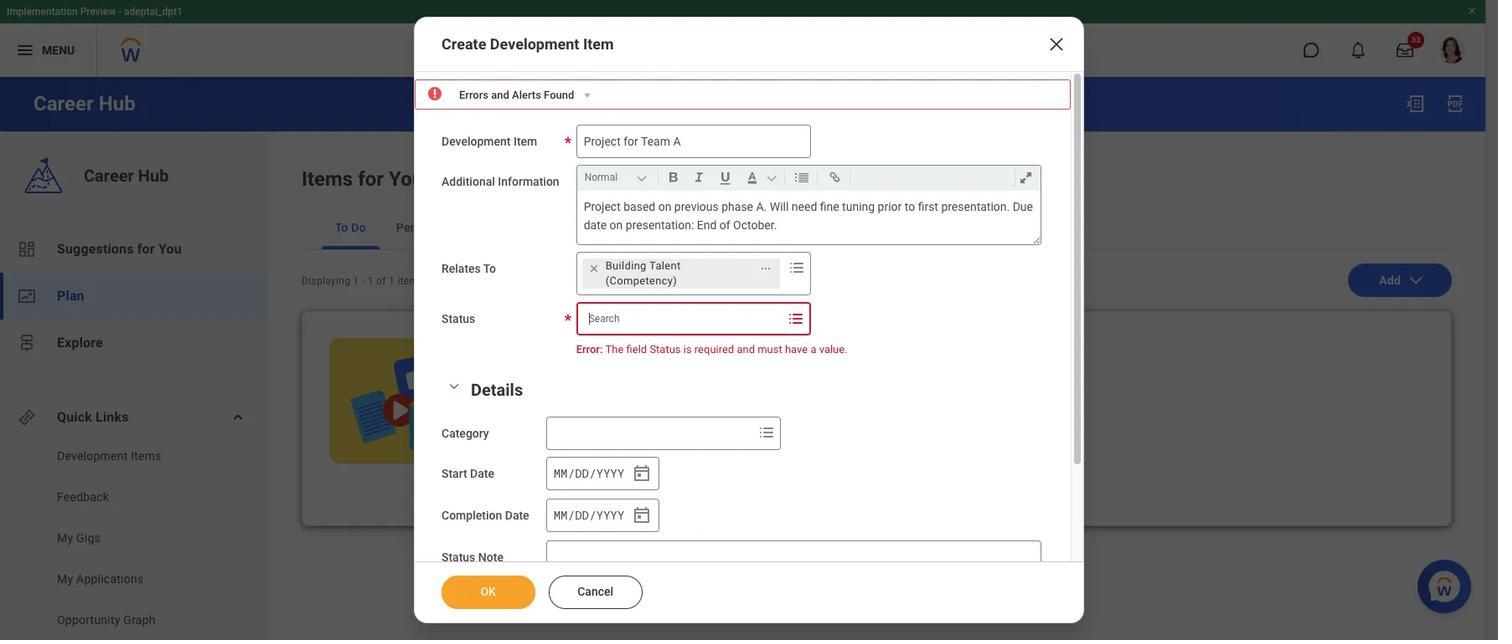 Task type: vqa. For each thing, say whether or not it's contained in the screenshot.
first THE AM from the bottom
no



Task type: locate. For each thing, give the bounding box(es) containing it.
1 vertical spatial my
[[57, 573, 73, 586]]

0 horizontal spatial to
[[335, 221, 348, 235]]

development up the feedback
[[57, 450, 128, 463]]

item
[[583, 35, 614, 53], [514, 135, 537, 148], [602, 340, 628, 353], [649, 476, 673, 489]]

Additional Information text field
[[577, 191, 1041, 245]]

my applications
[[57, 573, 144, 586]]

fine
[[820, 200, 839, 214]]

additional information
[[442, 175, 559, 189]]

will
[[770, 200, 789, 214]]

of inside project based on previous phase a. will need fine tuning prior to first presentation. due date on presentation: end of october.
[[720, 219, 730, 232]]

field
[[626, 344, 647, 356]]

link image
[[823, 168, 846, 188]]

0 vertical spatial yyyy
[[596, 466, 625, 482]]

mm inside completion date group
[[554, 508, 568, 524]]

relates to
[[442, 262, 496, 276]]

mm / dd / yyyy
[[554, 466, 625, 482], [554, 508, 625, 524]]

mm for completion date
[[554, 508, 568, 524]]

1 vertical spatial dd
[[575, 508, 589, 524]]

- right preview
[[118, 6, 122, 18]]

manage development item
[[527, 476, 673, 489]]

hub
[[99, 92, 135, 116], [138, 166, 169, 186]]

Development Item text field
[[576, 125, 811, 158]]

0 vertical spatial date
[[470, 468, 494, 481]]

yyyy up completion date group
[[596, 466, 625, 482]]

1 vertical spatial mm
[[554, 508, 568, 524]]

exclamation image
[[428, 88, 440, 101]]

date for completion date
[[505, 510, 529, 523]]

Status field
[[578, 304, 784, 334]]

to
[[335, 221, 348, 235], [483, 262, 496, 276]]

1 horizontal spatial on
[[658, 200, 671, 214]]

0 horizontal spatial of
[[376, 276, 386, 287]]

date for start date
[[470, 468, 494, 481]]

calendar image
[[631, 465, 652, 485], [631, 506, 652, 527]]

0 horizontal spatial date
[[470, 468, 494, 481]]

explore link
[[0, 320, 268, 367]]

1 vertical spatial list
[[0, 448, 268, 641]]

first
[[918, 200, 938, 214]]

dd down manage development item
[[575, 508, 589, 524]]

1 horizontal spatial hub
[[138, 166, 169, 186]]

opportunity graph
[[57, 614, 156, 628]]

0 horizontal spatial 1
[[353, 276, 359, 287]]

- inside main content
[[362, 276, 365, 287]]

of left items
[[376, 276, 386, 287]]

0 vertical spatial -
[[118, 6, 122, 18]]

timeline milestone image
[[17, 333, 37, 354]]

dd right manage
[[575, 466, 589, 482]]

1 list from the top
[[0, 226, 268, 367]]

for left you
[[137, 241, 155, 257]]

date right completion
[[505, 510, 529, 523]]

to inside to do "button"
[[335, 221, 348, 235]]

1 yyyy from the top
[[596, 466, 625, 482]]

my left the gigs
[[57, 532, 73, 545]]

main content
[[0, 77, 1486, 641]]

on right date
[[610, 219, 623, 232]]

development up completion date group
[[574, 476, 645, 489]]

0 vertical spatial of
[[720, 219, 730, 232]]

feedback link
[[55, 489, 228, 506]]

your
[[389, 168, 431, 191]]

0 vertical spatial development item
[[442, 135, 537, 148]]

manage development item button
[[517, 466, 703, 499]]

calendar image for completion date
[[631, 506, 652, 527]]

by
[[743, 411, 755, 423]]

1 mm / dd / yyyy from the top
[[554, 466, 625, 482]]

completion
[[442, 510, 502, 523]]

2 calendar image from the top
[[631, 506, 652, 527]]

applications
[[76, 573, 144, 586]]

- right displaying
[[362, 276, 365, 287]]

due
[[1013, 200, 1033, 214]]

list
[[0, 226, 268, 367], [0, 448, 268, 641]]

yyyy down manage development item button
[[596, 508, 625, 524]]

items
[[302, 168, 353, 191], [131, 450, 161, 463]]

status up in
[[524, 411, 554, 423]]

item up 'information'
[[514, 135, 537, 148]]

1 vertical spatial -
[[362, 276, 365, 287]]

- inside banner
[[118, 6, 122, 18]]

building
[[605, 260, 647, 272]]

and left alerts
[[491, 89, 509, 101]]

my gigs
[[57, 532, 101, 545]]

1 vertical spatial of
[[376, 276, 386, 287]]

0 vertical spatial to
[[335, 221, 348, 235]]

to left do
[[335, 221, 348, 235]]

pending button
[[383, 206, 454, 250]]

Category field
[[547, 419, 753, 449]]

2 dd from the top
[[575, 508, 589, 524]]

(competency)
[[605, 275, 677, 287]]

details group
[[442, 377, 1044, 641]]

completion date
[[442, 510, 529, 523]]

calendar image down manage development item button
[[631, 506, 652, 527]]

mm
[[554, 466, 568, 482], [554, 508, 568, 524]]

2 horizontal spatial 1
[[389, 276, 395, 287]]

error:
[[576, 344, 603, 356]]

end
[[697, 219, 717, 232]]

calendar image inside start date group
[[631, 465, 652, 485]]

cancel
[[578, 586, 614, 599]]

of
[[720, 219, 730, 232], [376, 276, 386, 287]]

career hub
[[34, 92, 135, 116], [84, 166, 169, 186]]

for left your on the top of page
[[358, 168, 384, 191]]

dd for start date
[[575, 466, 589, 482]]

and left must
[[737, 344, 755, 356]]

prompts image up have
[[786, 309, 806, 329]]

my for my applications
[[57, 573, 73, 586]]

date right start at bottom
[[470, 468, 494, 481]]

status inside status in progress
[[524, 411, 554, 423]]

calendar image down the category field
[[631, 465, 652, 485]]

required
[[694, 344, 734, 356]]

item right "search" image
[[583, 35, 614, 53]]

1 vertical spatial calendar image
[[631, 506, 652, 527]]

mm down progress
[[554, 466, 568, 482]]

mm / dd / yyyy down manage development item
[[554, 508, 625, 524]]

yyyy inside completion date group
[[596, 508, 625, 524]]

1 mm from the top
[[554, 466, 568, 482]]

0 vertical spatial dd
[[575, 466, 589, 482]]

development up items for your career development
[[442, 135, 511, 148]]

1 horizontal spatial 1
[[368, 276, 374, 287]]

underline image
[[714, 168, 737, 188]]

details
[[471, 381, 523, 401]]

calendar image inside completion date group
[[631, 506, 652, 527]]

development items
[[57, 450, 161, 463]]

have
[[785, 344, 808, 356]]

development item down x small icon
[[524, 340, 628, 353]]

my
[[57, 532, 73, 545], [57, 573, 73, 586]]

italic image
[[688, 168, 710, 188]]

based
[[624, 200, 655, 214]]

on up presentation: at top
[[658, 200, 671, 214]]

for inside list
[[137, 241, 155, 257]]

date
[[584, 219, 607, 232]]

my applications link
[[55, 571, 228, 588]]

implementation preview -   adeptai_dpt1 banner
[[0, 0, 1486, 77]]

0 vertical spatial hub
[[99, 92, 135, 116]]

1 calendar image from the top
[[631, 465, 652, 485]]

maximize image
[[1015, 168, 1037, 188]]

1 horizontal spatial items
[[302, 168, 353, 191]]

tab list
[[302, 206, 1452, 251]]

yyyy inside start date group
[[596, 466, 625, 482]]

development item up additional information
[[442, 135, 537, 148]]

mm down manage
[[554, 508, 568, 524]]

status left note
[[442, 552, 475, 565]]

1 1 from the left
[[353, 276, 359, 287]]

of right end
[[720, 219, 730, 232]]

for for you
[[137, 241, 155, 257]]

yyyy for completion date
[[596, 508, 625, 524]]

to do
[[335, 221, 366, 235]]

0 vertical spatial and
[[491, 89, 509, 101]]

2 list from the top
[[0, 448, 268, 641]]

for
[[358, 168, 384, 191], [137, 241, 155, 257]]

1 vertical spatial yyyy
[[596, 508, 625, 524]]

status
[[442, 313, 475, 326], [650, 344, 681, 356], [524, 411, 554, 423], [442, 552, 475, 565]]

1 dd from the top
[[575, 466, 589, 482]]

to right relates
[[483, 262, 496, 276]]

1 horizontal spatial and
[[737, 344, 755, 356]]

opportunity
[[57, 614, 120, 628]]

mm / dd / yyyy inside completion date group
[[554, 508, 625, 524]]

0 vertical spatial list
[[0, 226, 268, 367]]

1 horizontal spatial to
[[483, 262, 496, 276]]

1 vertical spatial hub
[[138, 166, 169, 186]]

normal
[[585, 172, 618, 183]]

1 horizontal spatial date
[[505, 510, 529, 523]]

1 horizontal spatial for
[[358, 168, 384, 191]]

need
[[792, 200, 817, 214]]

for for your
[[358, 168, 384, 191]]

status for status
[[442, 313, 475, 326]]

and
[[491, 89, 509, 101], [737, 344, 755, 356]]

prompts image
[[786, 258, 807, 278], [786, 309, 806, 329]]

0 vertical spatial for
[[358, 168, 384, 191]]

development items link
[[55, 448, 228, 465]]

mm / dd / yyyy inside start date group
[[554, 466, 625, 482]]

2 mm from the top
[[554, 508, 568, 524]]

prompts image right the related actions image
[[786, 258, 807, 278]]

1 vertical spatial date
[[505, 510, 529, 523]]

2 my from the top
[[57, 573, 73, 586]]

1 vertical spatial for
[[137, 241, 155, 257]]

-
[[118, 6, 122, 18], [362, 276, 365, 287]]

development item
[[442, 135, 537, 148], [524, 340, 628, 353]]

dd inside completion date group
[[575, 508, 589, 524]]

2 yyyy from the top
[[596, 508, 625, 524]]

0 horizontal spatial items
[[131, 450, 161, 463]]

inbox large image
[[1397, 42, 1413, 59]]

0 vertical spatial calendar image
[[631, 465, 652, 485]]

status inside details group
[[442, 552, 475, 565]]

item down the category field
[[649, 476, 673, 489]]

0 horizontal spatial -
[[118, 6, 122, 18]]

items up feedback link
[[131, 450, 161, 463]]

0 vertical spatial mm / dd / yyyy
[[554, 466, 625, 482]]

view printable version (pdf) image
[[1445, 94, 1465, 114]]

1 horizontal spatial of
[[720, 219, 730, 232]]

dd
[[575, 466, 589, 482], [575, 508, 589, 524]]

items up to do
[[302, 168, 353, 191]]

/ down progress
[[568, 466, 575, 482]]

phase
[[722, 200, 753, 214]]

mm inside start date group
[[554, 466, 568, 482]]

on
[[658, 200, 671, 214], [610, 219, 623, 232]]

1 vertical spatial mm / dd / yyyy
[[554, 508, 625, 524]]

create development item
[[442, 35, 614, 53]]

/ up completion date group
[[589, 466, 596, 482]]

status for status in progress
[[524, 411, 554, 423]]

mm / dd / yyyy up completion date group
[[554, 466, 625, 482]]

is
[[683, 344, 692, 356]]

item down (competency)
[[602, 340, 628, 353]]

mm / dd / yyyy for completion date
[[554, 508, 625, 524]]

1 horizontal spatial -
[[362, 276, 365, 287]]

1 vertical spatial career hub
[[84, 166, 169, 186]]

the
[[605, 344, 624, 356]]

1 my from the top
[[57, 532, 73, 545]]

0 vertical spatial mm
[[554, 466, 568, 482]]

1 vertical spatial development item
[[524, 340, 628, 353]]

1 vertical spatial items
[[131, 450, 161, 463]]

my down my gigs
[[57, 573, 73, 586]]

prior
[[878, 200, 902, 214]]

Status Note text field
[[546, 542, 1041, 595]]

ok
[[481, 586, 496, 599]]

status down relates
[[442, 313, 475, 326]]

dd inside start date group
[[575, 466, 589, 482]]

0 horizontal spatial for
[[137, 241, 155, 257]]

2 mm / dd / yyyy from the top
[[554, 508, 625, 524]]

1 vertical spatial to
[[483, 262, 496, 276]]

export to excel image
[[1405, 94, 1425, 114]]

development inside button
[[574, 476, 645, 489]]

0 vertical spatial my
[[57, 532, 73, 545]]

0 horizontal spatial on
[[610, 219, 623, 232]]

1 vertical spatial and
[[737, 344, 755, 356]]

dashboard image
[[17, 240, 37, 260]]



Task type: describe. For each thing, give the bounding box(es) containing it.
/ down manage
[[568, 508, 575, 524]]

building talent (competency), press delete to clear value. option
[[582, 259, 780, 289]]

details button
[[471, 381, 523, 401]]

chevron down image
[[444, 382, 464, 393]]

dd for completion date
[[575, 508, 589, 524]]

x image
[[1046, 34, 1067, 54]]

error: the field status is required and must have a value.
[[576, 344, 848, 356]]

prompts image
[[756, 423, 776, 444]]

items
[[397, 276, 424, 287]]

- for 1
[[362, 276, 365, 287]]

calendar image for start date
[[631, 465, 652, 485]]

- for adeptai_dpt1
[[118, 6, 122, 18]]

development item inside main content
[[524, 340, 628, 353]]

to inside details dialog
[[483, 262, 496, 276]]

displaying 1 - 1 of 1 items
[[302, 276, 424, 287]]

additional
[[442, 175, 495, 189]]

completion date group
[[546, 500, 659, 533]]

tab list containing to do
[[302, 206, 1452, 251]]

last updated by me
[[677, 411, 755, 444]]

alerts
[[512, 89, 541, 101]]

0 vertical spatial prompts image
[[786, 258, 807, 278]]

last
[[677, 411, 697, 423]]

progress
[[537, 431, 585, 444]]

feedback
[[57, 491, 109, 504]]

suggestions for you link
[[0, 226, 268, 273]]

implementation preview -   adeptai_dpt1
[[7, 6, 183, 18]]

ok button
[[442, 576, 535, 610]]

previous
[[674, 200, 719, 214]]

to
[[905, 200, 915, 214]]

status note
[[442, 552, 503, 565]]

create
[[442, 35, 486, 53]]

me
[[677, 431, 694, 444]]

errors
[[459, 89, 488, 101]]

development item inside details dialog
[[442, 135, 537, 148]]

start date group
[[546, 458, 659, 491]]

found
[[544, 89, 574, 101]]

0 vertical spatial on
[[658, 200, 671, 214]]

plan link
[[0, 273, 268, 320]]

0 vertical spatial items
[[302, 168, 353, 191]]

pending
[[396, 221, 441, 235]]

3 1 from the left
[[389, 276, 395, 287]]

tuning
[[842, 200, 875, 214]]

talent
[[649, 260, 681, 272]]

a
[[811, 344, 816, 356]]

value.
[[819, 344, 848, 356]]

suggestions for you
[[57, 241, 182, 257]]

x small image
[[585, 261, 602, 277]]

development up project
[[501, 168, 620, 191]]

must
[[758, 344, 782, 356]]

opportunity graph link
[[55, 612, 228, 629]]

search image
[[537, 40, 557, 60]]

to do button
[[322, 206, 379, 250]]

items for your career development
[[302, 168, 620, 191]]

building talent (competency) element
[[605, 259, 750, 289]]

related actions image
[[760, 263, 771, 275]]

development left the the
[[524, 340, 600, 353]]

gigs
[[76, 532, 101, 545]]

development up alerts
[[490, 35, 579, 53]]

0 horizontal spatial and
[[491, 89, 509, 101]]

errors and alerts found
[[459, 89, 574, 101]]

normal button
[[581, 168, 654, 187]]

project based on previous phase a. will need fine tuning prior to first presentation. due date on presentation: end of october.
[[584, 200, 1036, 232]]

of inside main content
[[376, 276, 386, 287]]

category
[[442, 428, 489, 441]]

do
[[351, 221, 366, 235]]

in
[[524, 431, 534, 444]]

building talent (competency)
[[605, 260, 681, 287]]

information
[[498, 175, 559, 189]]

my gigs link
[[55, 530, 228, 547]]

onboarding home image
[[17, 287, 37, 307]]

mm / dd / yyyy for start date
[[554, 466, 625, 482]]

start date
[[442, 468, 494, 481]]

item inside manage development item button
[[649, 476, 673, 489]]

presentation.
[[941, 200, 1010, 214]]

list containing suggestions for you
[[0, 226, 268, 367]]

graph
[[123, 614, 156, 628]]

cancel button
[[549, 576, 643, 610]]

you
[[158, 241, 182, 257]]

note
[[478, 552, 503, 565]]

adeptai_dpt1
[[124, 6, 183, 18]]

1 vertical spatial on
[[610, 219, 623, 232]]

list containing development items
[[0, 448, 268, 641]]

1 vertical spatial prompts image
[[786, 309, 806, 329]]

start
[[442, 468, 467, 481]]

suggestions
[[57, 241, 134, 257]]

2 1 from the left
[[368, 276, 374, 287]]

updated
[[700, 411, 740, 423]]

plan
[[57, 288, 84, 304]]

displaying
[[302, 276, 350, 287]]

items inside list
[[131, 450, 161, 463]]

yyyy for start date
[[596, 466, 625, 482]]

bold image
[[662, 168, 684, 188]]

close environment banner image
[[1467, 6, 1477, 16]]

explore
[[57, 335, 103, 351]]

development inside list
[[57, 450, 128, 463]]

relates
[[442, 262, 481, 276]]

main content containing career hub
[[0, 77, 1486, 641]]

mm for start date
[[554, 466, 568, 482]]

preview
[[80, 6, 116, 18]]

my for my gigs
[[57, 532, 73, 545]]

normal group
[[581, 166, 1044, 191]]

0 horizontal spatial hub
[[99, 92, 135, 116]]

profile logan mcneil element
[[1429, 32, 1475, 69]]

0 vertical spatial career hub
[[34, 92, 135, 116]]

implementation
[[7, 6, 78, 18]]

notifications large image
[[1350, 42, 1367, 59]]

caret down image
[[582, 90, 593, 101]]

details dialog
[[414, 17, 1084, 641]]

a.
[[756, 200, 767, 214]]

status for status note
[[442, 552, 475, 565]]

/ down manage development item
[[589, 508, 596, 524]]

bulleted list image
[[791, 168, 813, 188]]

project
[[584, 200, 621, 214]]

status in progress
[[524, 411, 585, 444]]

presentation:
[[626, 219, 694, 232]]

manage
[[527, 476, 571, 489]]

october.
[[733, 219, 777, 232]]

status left is
[[650, 344, 681, 356]]



